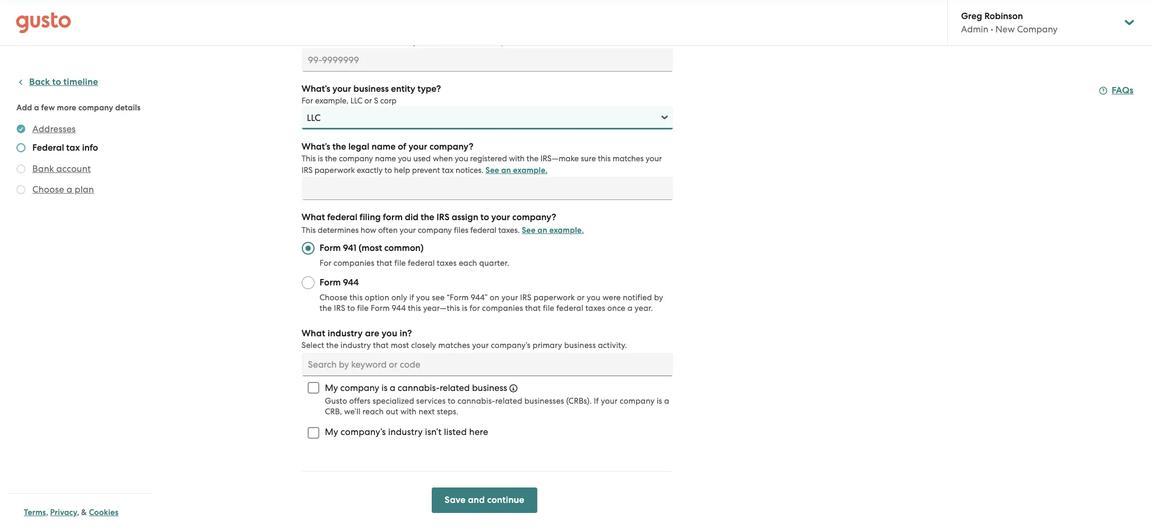 Task type: locate. For each thing, give the bounding box(es) containing it.
choose a plan
[[32, 184, 94, 195]]

1 vertical spatial choose
[[320, 293, 348, 303]]

paperwork up primary
[[534, 293, 575, 303]]

addresses button
[[32, 123, 76, 135]]

0 horizontal spatial company's
[[341, 427, 386, 437]]

form
[[383, 212, 403, 223]]

paperwork
[[315, 166, 355, 175], [534, 293, 575, 303]]

0 horizontal spatial choose
[[32, 184, 64, 195]]

llc
[[351, 96, 363, 106]]

is inside gusto offers specialized services to cannabis-related businesses (crbs). if your company is a crb, we'll reach out with next steps.
[[657, 396, 663, 406]]

, left privacy
[[46, 508, 48, 517]]

0 vertical spatial company?
[[430, 141, 474, 152]]

an down registered
[[501, 166, 511, 175]]

quarter.
[[480, 258, 510, 268]]

companies down 941
[[334, 258, 375, 268]]

944 down 941
[[343, 277, 359, 288]]

check image left choose a plan button
[[16, 185, 25, 194]]

taxes down were on the right of the page
[[586, 304, 606, 313]]

see
[[432, 293, 445, 303]]

that up primary
[[525, 304, 541, 313]]

choose down bank
[[32, 184, 64, 195]]

what's inside what's your business entity type? for example, llc or s corp
[[302, 83, 330, 94]]

2 horizontal spatial an
[[538, 226, 548, 235]]

2 vertical spatial this
[[302, 226, 316, 235]]

related up steps.
[[440, 383, 470, 393]]

•
[[991, 24, 994, 34]]

file down option
[[357, 304, 369, 313]]

cannabis- up services at the bottom of page
[[398, 383, 440, 393]]

1 vertical spatial matches
[[439, 341, 470, 350]]

0 horizontal spatial tax
[[66, 142, 80, 153]]

0 horizontal spatial see
[[453, 37, 467, 47]]

1 horizontal spatial matches
[[613, 154, 644, 163]]

matches
[[613, 154, 644, 163], [439, 341, 470, 350]]

when
[[433, 154, 453, 163]]

2 what from the top
[[302, 328, 326, 339]]

cannabis- inside gusto offers specialized services to cannabis-related businesses (crbs). if your company is a crb, we'll reach out with next steps.
[[458, 396, 496, 406]]

this down if
[[408, 304, 421, 313]]

for inside what's your business entity type? for example, llc or s corp
[[302, 96, 313, 106]]

0 horizontal spatial with
[[401, 407, 417, 417]]

that left was in the left of the page
[[509, 25, 524, 35]]

how
[[361, 226, 376, 235]]

0 vertical spatial business
[[354, 83, 389, 94]]

help
[[394, 166, 410, 175]]

0 horizontal spatial an
[[469, 37, 479, 47]]

0 vertical spatial what
[[302, 212, 325, 223]]

bank
[[32, 163, 54, 174]]

1 horizontal spatial 944
[[392, 304, 406, 313]]

2 vertical spatial see an example. button
[[522, 224, 584, 237]]

the inside what federal filing form did the irs assign to your company? this determines how often your company files federal taxes. see an example.
[[421, 212, 435, 223]]

a inside form 944 choose this option only if you see "form 944" on your irs paperwork or you were notified by the irs to file form 944 this year—this is for companies that file federal taxes once a year.
[[628, 304, 633, 313]]

1 vertical spatial tax
[[442, 166, 454, 175]]

1 horizontal spatial ,
[[77, 508, 79, 517]]

0 horizontal spatial by
[[641, 25, 650, 35]]

2 vertical spatial check image
[[16, 185, 25, 194]]

paperwork down legal
[[315, 166, 355, 175]]

1 horizontal spatial company?
[[513, 212, 557, 223]]

1 horizontal spatial company's
[[491, 341, 531, 350]]

business up gusto offers specialized services to cannabis-related businesses (crbs). if your company is a crb, we'll reach out with next steps.
[[472, 383, 508, 393]]

1 horizontal spatial companies
[[482, 304, 523, 313]]

2 vertical spatial example.
[[550, 226, 584, 235]]

related left businesses
[[496, 396, 523, 406]]

1 , from the left
[[46, 508, 48, 517]]

file
[[395, 258, 406, 268], [357, 304, 369, 313], [543, 304, 555, 313]]

industry down are
[[341, 341, 371, 350]]

select
[[302, 341, 324, 350]]

1 vertical spatial paperwork
[[534, 293, 575, 303]]

by
[[641, 25, 650, 35], [654, 293, 664, 303]]

see an example. for was
[[453, 37, 515, 47]]

addresses
[[32, 124, 76, 134]]

business up s on the top of page
[[354, 83, 389, 94]]

1 vertical spatial or
[[577, 293, 585, 303]]

2 vertical spatial see
[[522, 226, 536, 235]]

check image for choose
[[16, 185, 25, 194]]

1 horizontal spatial related
[[496, 396, 523, 406]]

see down the number
[[453, 37, 467, 47]]

with right "out" at the left bottom of the page
[[401, 407, 417, 417]]

home image
[[16, 12, 71, 33]]

0 vertical spatial paperwork
[[315, 166, 355, 175]]

1 horizontal spatial by
[[654, 293, 664, 303]]

choose left option
[[320, 293, 348, 303]]

None checkbox
[[302, 376, 325, 400]]

for down determines
[[320, 258, 332, 268]]

company? up taxes.
[[513, 212, 557, 223]]

what
[[302, 212, 325, 223], [302, 328, 326, 339]]

see an example. button right taxes.
[[522, 224, 584, 237]]

1 vertical spatial business
[[565, 341, 596, 350]]

file inside form 941 (most common) for companies that file federal taxes each quarter.
[[395, 258, 406, 268]]

your inside the this is the company name you used when you registered with the irs—make sure this matches your irs paperwork exactly to help prevent tax notices.
[[646, 154, 662, 163]]

1 horizontal spatial for
[[320, 258, 332, 268]]

federal tax info
[[32, 142, 98, 153]]

save and continue button
[[432, 488, 537, 513]]

0 vertical spatial tax
[[66, 142, 80, 153]]

with inside gusto offers specialized services to cannabis-related businesses (crbs). if your company is a crb, we'll reach out with next steps.
[[401, 407, 417, 417]]

what for what federal filing form did the irs assign to your company?
[[302, 212, 325, 223]]

is
[[318, 25, 323, 35], [318, 154, 323, 163], [462, 304, 468, 313], [382, 383, 388, 393], [657, 396, 663, 406]]

see an example. down registered
[[486, 166, 548, 175]]

add a few more company details
[[16, 103, 141, 113]]

944 down only
[[392, 304, 406, 313]]

companies inside form 944 choose this option only if you see "form 944" on your irs paperwork or you were notified by the irs to file form 944 this year—this is for companies that file federal taxes once a year.
[[482, 304, 523, 313]]

cookies
[[89, 508, 119, 517]]

a
[[358, 37, 363, 47], [34, 103, 39, 113], [67, 184, 72, 195], [628, 304, 633, 313], [390, 383, 396, 393], [665, 396, 670, 406]]

here
[[469, 427, 489, 437]]

0 horizontal spatial taxes
[[437, 258, 457, 268]]

0 vertical spatial see an example.
[[453, 37, 515, 47]]

1 vertical spatial my
[[325, 427, 338, 437]]

business
[[354, 83, 389, 94], [565, 341, 596, 350], [472, 383, 508, 393]]

taxes
[[437, 258, 457, 268], [586, 304, 606, 313]]

example. for was
[[481, 37, 515, 47]]

0 vertical spatial choose
[[32, 184, 64, 195]]

0 vertical spatial or
[[365, 96, 372, 106]]

0 horizontal spatial matches
[[439, 341, 470, 350]]

company?
[[430, 141, 474, 152], [513, 212, 557, 223]]

1 vertical spatial related
[[496, 396, 523, 406]]

example,
[[315, 96, 349, 106]]

check image left bank
[[16, 165, 25, 174]]

2 vertical spatial this
[[408, 304, 421, 313]]

activity.
[[598, 341, 627, 350]]

irs inside the this is the company name you used when you registered with the irs—make sure this matches your irs paperwork exactly to help prevent tax notices.
[[302, 166, 313, 175]]

0 horizontal spatial for
[[302, 96, 313, 106]]

an right taxes.
[[538, 226, 548, 235]]

new
[[996, 24, 1015, 34]]

company inside gusto offers specialized services to cannabis-related businesses (crbs). if your company is a crb, we'll reach out with next steps.
[[620, 396, 655, 406]]

cannabis- up steps.
[[458, 396, 496, 406]]

2 my from the top
[[325, 427, 338, 437]]

circle check image
[[16, 123, 25, 135]]

0 vertical spatial this
[[598, 154, 611, 163]]

legal
[[349, 141, 370, 152]]

what inside what federal filing form did the irs assign to your company? this determines how often your company files federal taxes. see an example.
[[302, 212, 325, 223]]

1 horizontal spatial tax
[[442, 166, 454, 175]]

0 vertical spatial see an example. button
[[453, 36, 515, 48]]

1 vertical spatial this
[[302, 154, 316, 163]]

1 vertical spatial taxes
[[586, 304, 606, 313]]

see for number.
[[453, 37, 467, 47]]

None radio
[[302, 277, 314, 289]]

1 horizontal spatial paperwork
[[534, 293, 575, 303]]

944
[[343, 277, 359, 288], [392, 304, 406, 313]]

see
[[453, 37, 467, 47], [486, 166, 500, 175], [522, 226, 536, 235]]

or left were on the right of the page
[[577, 293, 585, 303]]

see an example. down the number
[[453, 37, 515, 47]]

and
[[468, 495, 485, 506]]

1 vertical spatial by
[[654, 293, 664, 303]]

0 horizontal spatial this
[[350, 293, 363, 303]]

see an example. for registered
[[486, 166, 548, 175]]

federal up primary
[[557, 304, 584, 313]]

1 vertical spatial an
[[501, 166, 511, 175]]

1 this from the top
[[302, 25, 316, 35]]

you left were on the right of the page
[[587, 293, 601, 303]]

matches right closely
[[439, 341, 470, 350]]

matches right sure
[[613, 154, 644, 163]]

1 horizontal spatial an
[[501, 166, 511, 175]]

1 vertical spatial name
[[375, 154, 396, 163]]

name inside the this is the company name you used when you registered with the irs—make sure this matches your irs paperwork exactly to help prevent tax notices.
[[375, 154, 396, 163]]

1 vertical spatial what's
[[302, 141, 330, 152]]

company inside what federal filing form did the irs assign to your company? this determines how often your company files federal taxes. see an example.
[[418, 226, 452, 235]]

did
[[405, 212, 419, 223]]

to inside this is your unique employer identification number (ein) that was assigned to your company by the irs. do not use a social security number.
[[577, 25, 585, 35]]

taxes left each
[[437, 258, 457, 268]]

this inside this is your unique employer identification number (ein) that was assigned to your company by the irs. do not use a social security number.
[[302, 25, 316, 35]]

matches inside the this is the company name you used when you registered with the irs—make sure this matches your irs paperwork exactly to help prevent tax notices.
[[613, 154, 644, 163]]

my for my company's industry isn't listed here
[[325, 427, 338, 437]]

see right taxes.
[[522, 226, 536, 235]]

terms
[[24, 508, 46, 517]]

companies
[[334, 258, 375, 268], [482, 304, 523, 313]]

my down crb,
[[325, 427, 338, 437]]

is inside this is your unique employer identification number (ein) that was assigned to your company by the irs. do not use a social security number.
[[318, 25, 323, 35]]

0 vertical spatial companies
[[334, 258, 375, 268]]

services
[[417, 396, 446, 406]]

1 vertical spatial check image
[[16, 165, 25, 174]]

what's
[[302, 83, 330, 94], [302, 141, 330, 152]]

business left activity.
[[565, 341, 596, 350]]

tax
[[66, 142, 80, 153], [442, 166, 454, 175]]

notified
[[623, 293, 652, 303]]

out
[[386, 407, 399, 417]]

None radio
[[302, 242, 314, 255]]

to inside what federal filing form did the irs assign to your company? this determines how often your company files federal taxes. see an example.
[[481, 212, 489, 223]]

files
[[454, 226, 469, 235]]

company's down "reach"
[[341, 427, 386, 437]]

1 vertical spatial form
[[320, 277, 341, 288]]

this is the company name you used when you registered with the irs—make sure this matches your irs paperwork exactly to help prevent tax notices.
[[302, 154, 662, 175]]

matches inside what industry are you in? select the industry that most closely matches your company's primary business activity.
[[439, 341, 470, 350]]

0 horizontal spatial company?
[[430, 141, 474, 152]]

0 vertical spatial with
[[509, 154, 525, 163]]

3 check image from the top
[[16, 185, 25, 194]]

this
[[302, 25, 316, 35], [302, 154, 316, 163], [302, 226, 316, 235]]

that down (most
[[377, 258, 392, 268]]

what inside what industry are you in? select the industry that most closely matches your company's primary business activity.
[[302, 328, 326, 339]]

this right sure
[[598, 154, 611, 163]]

2 check image from the top
[[16, 165, 25, 174]]

my up gusto
[[325, 383, 338, 393]]

1 horizontal spatial this
[[408, 304, 421, 313]]

with right registered
[[509, 154, 525, 163]]

what up determines
[[302, 212, 325, 223]]

2 this from the top
[[302, 154, 316, 163]]

what's up example, in the top of the page
[[302, 83, 330, 94]]

0 vertical spatial by
[[641, 25, 650, 35]]

3 this from the top
[[302, 226, 316, 235]]

an
[[469, 37, 479, 47], [501, 166, 511, 175], [538, 226, 548, 235]]

0 horizontal spatial business
[[354, 83, 389, 94]]

tax inside the this is the company name you used when you registered with the irs—make sure this matches your irs paperwork exactly to help prevent tax notices.
[[442, 166, 454, 175]]

related inside gusto offers specialized services to cannabis-related businesses (crbs). if your company is a crb, we'll reach out with next steps.
[[496, 396, 523, 406]]

example.
[[481, 37, 515, 47], [513, 166, 548, 175], [550, 226, 584, 235]]

0 vertical spatial taxes
[[437, 258, 457, 268]]

0 vertical spatial 944
[[343, 277, 359, 288]]

My company's industry isn't listed here checkbox
[[302, 421, 325, 445]]

company? inside what federal filing form did the irs assign to your company? this determines how often your company files federal taxes. see an example.
[[513, 212, 557, 223]]

is inside the this is the company name you used when you registered with the irs—make sure this matches your irs paperwork exactly to help prevent tax notices.
[[318, 154, 323, 163]]

industry down "out" at the left bottom of the page
[[388, 427, 423, 437]]

my for my company is a cannabis-related business
[[325, 383, 338, 393]]

see an example. button down the number
[[453, 36, 515, 48]]

941
[[343, 243, 357, 254]]

my
[[325, 383, 338, 393], [325, 427, 338, 437]]

this for this is your unique employer identification number (ein) that was assigned to your company by the irs. do not use a social security number.
[[302, 25, 316, 35]]

tax left info
[[66, 142, 80, 153]]

example. inside what federal filing form did the irs assign to your company? this determines how often your company files federal taxes. see an example.
[[550, 226, 584, 235]]

0 vertical spatial example.
[[481, 37, 515, 47]]

you inside what industry are you in? select the industry that most closely matches your company's primary business activity.
[[382, 328, 398, 339]]

1 vertical spatial see an example.
[[486, 166, 548, 175]]

this inside the this is the company name you used when you registered with the irs—make sure this matches your irs paperwork exactly to help prevent tax notices.
[[302, 154, 316, 163]]

1 horizontal spatial file
[[395, 258, 406, 268]]

if
[[594, 396, 599, 406]]

crb,
[[325, 407, 342, 417]]

corp
[[380, 96, 397, 106]]

company inside the this is the company name you used when you registered with the irs—make sure this matches your irs paperwork exactly to help prevent tax notices.
[[339, 154, 373, 163]]

what up select
[[302, 328, 326, 339]]

0 horizontal spatial ,
[[46, 508, 48, 517]]

1 horizontal spatial with
[[509, 154, 525, 163]]

an for you
[[501, 166, 511, 175]]

you up most
[[382, 328, 398, 339]]

social
[[365, 37, 386, 47]]

see an example.
[[453, 37, 515, 47], [486, 166, 548, 175]]

for left example, in the top of the page
[[302, 96, 313, 106]]

2 vertical spatial industry
[[388, 427, 423, 437]]

1 what's from the top
[[302, 83, 330, 94]]

see down registered
[[486, 166, 500, 175]]

if
[[410, 293, 414, 303]]

1 my from the top
[[325, 383, 338, 393]]

company's inside what industry are you in? select the industry that most closely matches your company's primary business activity.
[[491, 341, 531, 350]]

your inside what industry are you in? select the industry that most closely matches your company's primary business activity.
[[472, 341, 489, 350]]

you
[[398, 154, 412, 163], [455, 154, 468, 163], [417, 293, 430, 303], [587, 293, 601, 303], [382, 328, 398, 339]]

2 vertical spatial an
[[538, 226, 548, 235]]

form inside form 941 (most common) for companies that file federal taxes each quarter.
[[320, 243, 341, 254]]

what's left legal
[[302, 141, 330, 152]]

to inside the this is the company name you used when you registered with the irs—make sure this matches your irs paperwork exactly to help prevent tax notices.
[[385, 166, 392, 175]]

0 vertical spatial an
[[469, 37, 479, 47]]

tax down when
[[442, 166, 454, 175]]

file up primary
[[543, 304, 555, 313]]

see an example. button down registered
[[486, 164, 548, 177]]

company? up when
[[430, 141, 474, 152]]

, left &
[[77, 508, 79, 517]]

number
[[457, 25, 488, 35]]

for
[[302, 96, 313, 106], [320, 258, 332, 268]]

2 what's from the top
[[302, 141, 330, 152]]

companies down 'on'
[[482, 304, 523, 313]]

0 horizontal spatial cannabis-
[[398, 383, 440, 393]]

that down are
[[373, 341, 389, 350]]

were
[[603, 293, 621, 303]]

an down the number
[[469, 37, 479, 47]]

What's the legal name of your company? text field
[[302, 177, 673, 200]]

0 horizontal spatial companies
[[334, 258, 375, 268]]

you up 'help'
[[398, 154, 412, 163]]

(ein)
[[490, 25, 507, 35]]

tax inside list
[[66, 142, 80, 153]]

to
[[577, 25, 585, 35], [52, 76, 61, 88], [385, 166, 392, 175], [481, 212, 489, 223], [348, 304, 355, 313], [448, 396, 456, 406]]

1 vertical spatial with
[[401, 407, 417, 417]]

0 vertical spatial for
[[302, 96, 313, 106]]

industry left are
[[328, 328, 363, 339]]

0 horizontal spatial paperwork
[[315, 166, 355, 175]]

company
[[605, 25, 639, 35], [78, 103, 113, 113], [339, 154, 373, 163], [418, 226, 452, 235], [340, 383, 379, 393], [620, 396, 655, 406]]

2 horizontal spatial business
[[565, 341, 596, 350]]

1 what from the top
[[302, 212, 325, 223]]

what's for what's the legal name of your company?
[[302, 141, 330, 152]]

company's up what industry are you in? field
[[491, 341, 531, 350]]

0 vertical spatial see
[[453, 37, 467, 47]]

was
[[526, 25, 541, 35]]

0 vertical spatial this
[[302, 25, 316, 35]]

1 vertical spatial see
[[486, 166, 500, 175]]

0 vertical spatial company's
[[491, 341, 531, 350]]

or left s on the top of page
[[365, 96, 372, 106]]

,
[[46, 508, 48, 517], [77, 508, 79, 517]]

1 vertical spatial cannabis-
[[458, 396, 496, 406]]

taxes.
[[499, 226, 520, 235]]

your inside form 944 choose this option only if you see "form 944" on your irs paperwork or you were notified by the irs to file form 944 this year—this is for companies that file federal taxes once a year.
[[502, 293, 518, 303]]

irs
[[302, 166, 313, 175], [437, 212, 450, 223], [520, 293, 532, 303], [334, 304, 346, 313]]

this inside the this is the company name you used when you registered with the irs—make sure this matches your irs paperwork exactly to help prevent tax notices.
[[598, 154, 611, 163]]

2 horizontal spatial see
[[522, 226, 536, 235]]

specialized
[[373, 396, 415, 406]]

name left of
[[372, 141, 396, 152]]

your
[[325, 25, 341, 35], [587, 25, 603, 35], [333, 83, 351, 94], [409, 141, 428, 152], [646, 154, 662, 163], [492, 212, 510, 223], [400, 226, 416, 235], [502, 293, 518, 303], [472, 341, 489, 350], [601, 396, 618, 406]]

name down what's the legal name of your company?
[[375, 154, 396, 163]]

choose inside choose a plan button
[[32, 184, 64, 195]]

0 horizontal spatial or
[[365, 96, 372, 106]]

federal down the common)
[[408, 258, 435, 268]]

1 vertical spatial see an example. button
[[486, 164, 548, 177]]

0 vertical spatial check image
[[16, 143, 25, 152]]

check image
[[16, 143, 25, 152], [16, 165, 25, 174], [16, 185, 25, 194]]

year—this
[[423, 304, 460, 313]]

company's
[[491, 341, 531, 350], [341, 427, 386, 437]]

file down the common)
[[395, 258, 406, 268]]

0 vertical spatial related
[[440, 383, 470, 393]]

offers
[[349, 396, 371, 406]]

what's the legal name of your company?
[[302, 141, 474, 152]]

this for this is the company name you used when you registered with the irs—make sure this matches your irs paperwork exactly to help prevent tax notices.
[[302, 154, 316, 163]]

assign
[[452, 212, 479, 223]]

check image down circle check image
[[16, 143, 25, 152]]

1 horizontal spatial choose
[[320, 293, 348, 303]]

save
[[445, 495, 466, 506]]

1 horizontal spatial cannabis-
[[458, 396, 496, 406]]

0 vertical spatial name
[[372, 141, 396, 152]]

federal inside form 944 choose this option only if you see "form 944" on your irs paperwork or you were notified by the irs to file form 944 this year—this is for companies that file federal taxes once a year.
[[557, 304, 584, 313]]

few
[[41, 103, 55, 113]]

2 horizontal spatial this
[[598, 154, 611, 163]]

1 horizontal spatial see
[[486, 166, 500, 175]]

federal up determines
[[327, 212, 358, 223]]

0 vertical spatial my
[[325, 383, 338, 393]]

this left option
[[350, 293, 363, 303]]



Task type: vqa. For each thing, say whether or not it's contained in the screenshot.
the left tax
yes



Task type: describe. For each thing, give the bounding box(es) containing it.
plan
[[75, 184, 94, 195]]

see an example. button for what federal filing form did the irs assign to your company?
[[522, 224, 584, 237]]

exactly
[[357, 166, 383, 175]]

what's for what's your business entity type? for example, llc or s corp
[[302, 83, 330, 94]]

filing
[[360, 212, 381, 223]]

info
[[82, 142, 98, 153]]

944"
[[471, 293, 488, 303]]

federal tax info list
[[16, 123, 147, 198]]

greg robinson admin • new company
[[962, 11, 1058, 34]]

your inside gusto offers specialized services to cannabis-related businesses (crbs). if your company is a crb, we'll reach out with next steps.
[[601, 396, 618, 406]]

an for that
[[469, 37, 479, 47]]

the inside form 944 choose this option only if you see "form 944" on your irs paperwork or you were notified by the irs to file form 944 this year—this is for companies that file federal taxes once a year.
[[320, 304, 332, 313]]

taxes inside form 944 choose this option only if you see "form 944" on your irs paperwork or you were notified by the irs to file form 944 this year—this is for companies that file federal taxes once a year.
[[586, 304, 606, 313]]

choose a plan button
[[32, 183, 94, 196]]

example. for registered
[[513, 166, 548, 175]]

0 vertical spatial industry
[[328, 328, 363, 339]]

you up notices.
[[455, 154, 468, 163]]

type?
[[418, 83, 441, 94]]

gusto
[[325, 396, 347, 406]]

(crbs).
[[567, 396, 592, 406]]

do
[[317, 37, 327, 47]]

by inside form 944 choose this option only if you see "form 944" on your irs paperwork or you were notified by the irs to file form 944 this year—this is for companies that file federal taxes once a year.
[[654, 293, 664, 303]]

for inside form 941 (most common) for companies that file federal taxes each quarter.
[[320, 258, 332, 268]]

what industry are you in? select the industry that most closely matches your company's primary business activity.
[[302, 328, 627, 350]]

taxes inside form 941 (most common) for companies that file federal taxes each quarter.
[[437, 258, 457, 268]]

terms , privacy , & cookies
[[24, 508, 119, 517]]

more
[[57, 103, 76, 113]]

security
[[388, 37, 418, 47]]

to inside gusto offers specialized services to cannabis-related businesses (crbs). if your company is a crb, we'll reach out with next steps.
[[448, 396, 456, 406]]

the inside what industry are you in? select the industry that most closely matches your company's primary business activity.
[[326, 341, 339, 350]]

my company is a cannabis-related business
[[325, 383, 508, 393]]

or inside form 944 choose this option only if you see "form 944" on your irs paperwork or you were notified by the irs to file form 944 this year—this is for companies that file federal taxes once a year.
[[577, 293, 585, 303]]

the inside this is your unique employer identification number (ein) that was assigned to your company by the irs. do not use a social security number.
[[652, 25, 664, 35]]

option
[[365, 293, 390, 303]]

irs inside what federal filing form did the irs assign to your company? this determines how often your company files federal taxes. see an example.
[[437, 212, 450, 223]]

what for what industry are you in?
[[302, 328, 326, 339]]

account
[[56, 163, 91, 174]]

that inside what industry are you in? select the industry that most closely matches your company's primary business activity.
[[373, 341, 389, 350]]

cookies button
[[89, 506, 119, 519]]

1 vertical spatial 944
[[392, 304, 406, 313]]

on
[[490, 293, 500, 303]]

add
[[16, 103, 32, 113]]

faqs
[[1112, 85, 1134, 96]]

bank account
[[32, 163, 91, 174]]

terms link
[[24, 508, 46, 517]]

1 vertical spatial industry
[[341, 341, 371, 350]]

greg
[[962, 11, 983, 22]]

year.
[[635, 304, 653, 313]]

by inside this is your unique employer identification number (ein) that was assigned to your company by the irs. do not use a social security number.
[[641, 25, 650, 35]]

form for form 944
[[320, 277, 341, 288]]

robinson
[[985, 11, 1024, 22]]

form 944 choose this option only if you see "form 944" on your irs paperwork or you were notified by the irs to file form 944 this year—this is for companies that file federal taxes once a year.
[[320, 277, 664, 313]]

2 , from the left
[[77, 508, 79, 517]]

0 horizontal spatial related
[[440, 383, 470, 393]]

company inside this is your unique employer identification number (ein) that was assigned to your company by the irs. do not use a social security number.
[[605, 25, 639, 35]]

registered
[[470, 154, 507, 163]]

paperwork inside the this is the company name you used when you registered with the irs—make sure this matches your irs paperwork exactly to help prevent tax notices.
[[315, 166, 355, 175]]

determines
[[318, 226, 359, 235]]

companies inside form 941 (most common) for companies that file federal taxes each quarter.
[[334, 258, 375, 268]]

business inside what's your business entity type? for example, llc or s corp
[[354, 83, 389, 94]]

once
[[608, 304, 626, 313]]

a inside gusto offers specialized services to cannabis-related businesses (crbs). if your company is a crb, we'll reach out with next steps.
[[665, 396, 670, 406]]

federal
[[32, 142, 64, 153]]

(most
[[359, 243, 382, 254]]

What industry are you in? field
[[302, 353, 673, 376]]

this inside what federal filing form did the irs assign to your company? this determines how often your company files federal taxes. see an example.
[[302, 226, 316, 235]]

back to timeline button
[[16, 76, 98, 89]]

see an example. button for what's the legal name of your company?
[[486, 164, 548, 177]]

save and continue
[[445, 495, 525, 506]]

federal right files
[[471, 226, 497, 235]]

most
[[391, 341, 409, 350]]

0 vertical spatial cannabis-
[[398, 383, 440, 393]]

check image for bank
[[16, 165, 25, 174]]

back to timeline
[[29, 76, 98, 88]]

what's your business entity type? for example, llc or s corp
[[302, 83, 441, 106]]

common)
[[385, 243, 424, 254]]

to inside button
[[52, 76, 61, 88]]

2 horizontal spatial file
[[543, 304, 555, 313]]

steps.
[[437, 407, 459, 417]]

What's your Federal EIN? text field
[[302, 48, 673, 72]]

what federal filing form did the irs assign to your company? this determines how often your company files federal taxes. see an example.
[[302, 212, 584, 235]]

each
[[459, 258, 477, 268]]

are
[[365, 328, 380, 339]]

or inside what's your business entity type? for example, llc or s corp
[[365, 96, 372, 106]]

&
[[81, 508, 87, 517]]

gusto offers specialized services to cannabis-related businesses (crbs). if your company is a crb, we'll reach out with next steps.
[[325, 396, 670, 417]]

isn't
[[425, 427, 442, 437]]

used
[[414, 154, 431, 163]]

that inside form 944 choose this option only if you see "form 944" on your irs paperwork or you were notified by the irs to file form 944 this year—this is for companies that file federal taxes once a year.
[[525, 304, 541, 313]]

in?
[[400, 328, 412, 339]]

businesses
[[525, 396, 564, 406]]

form for form 941 (most common)
[[320, 243, 341, 254]]

federal inside form 941 (most common) for companies that file federal taxes each quarter.
[[408, 258, 435, 268]]

your inside what's your business entity type? for example, llc or s corp
[[333, 83, 351, 94]]

often
[[378, 226, 398, 235]]

1 check image from the top
[[16, 143, 25, 152]]

paperwork inside form 944 choose this option only if you see "form 944" on your irs paperwork or you were notified by the irs to file form 944 this year—this is for companies that file federal taxes once a year.
[[534, 293, 575, 303]]

irs.
[[302, 37, 315, 47]]

a inside button
[[67, 184, 72, 195]]

s
[[374, 96, 378, 106]]

only
[[392, 293, 408, 303]]

an inside what federal filing form did the irs assign to your company? this determines how often your company files federal taxes. see an example.
[[538, 226, 548, 235]]

back
[[29, 76, 50, 88]]

listed
[[444, 427, 467, 437]]

1 horizontal spatial business
[[472, 383, 508, 393]]

0 horizontal spatial file
[[357, 304, 369, 313]]

irs—make
[[541, 154, 579, 163]]

privacy
[[50, 508, 77, 517]]

"form
[[447, 293, 469, 303]]

we'll
[[344, 407, 361, 417]]

that inside form 941 (most common) for companies that file federal taxes each quarter.
[[377, 258, 392, 268]]

next
[[419, 407, 435, 417]]

business inside what industry are you in? select the industry that most closely matches your company's primary business activity.
[[565, 341, 596, 350]]

see for tax
[[486, 166, 500, 175]]

assigned
[[543, 25, 575, 35]]

a inside this is your unique employer identification number (ein) that was assigned to your company by the irs. do not use a social security number.
[[358, 37, 363, 47]]

faqs button
[[1100, 84, 1134, 97]]

with inside the this is the company name you used when you registered with the irs—make sure this matches your irs paperwork exactly to help prevent tax notices.
[[509, 154, 525, 163]]

unique
[[343, 25, 369, 35]]

1 vertical spatial this
[[350, 293, 363, 303]]

not
[[329, 37, 341, 47]]

see inside what federal filing form did the irs assign to your company? this determines how often your company files federal taxes. see an example.
[[522, 226, 536, 235]]

2 vertical spatial form
[[371, 304, 390, 313]]

0 horizontal spatial 944
[[343, 277, 359, 288]]

notices.
[[456, 166, 484, 175]]

choose inside form 944 choose this option only if you see "form 944" on your irs paperwork or you were notified by the irs to file form 944 this year—this is for companies that file federal taxes once a year.
[[320, 293, 348, 303]]

my company's industry isn't listed here
[[325, 427, 489, 437]]

identification
[[407, 25, 455, 35]]

number.
[[419, 37, 451, 47]]

to inside form 944 choose this option only if you see "form 944" on your irs paperwork or you were notified by the irs to file form 944 this year—this is for companies that file federal taxes once a year.
[[348, 304, 355, 313]]

that inside this is your unique employer identification number (ein) that was assigned to your company by the irs. do not use a social security number.
[[509, 25, 524, 35]]

primary
[[533, 341, 562, 350]]

prevent
[[412, 166, 440, 175]]

bank account button
[[32, 162, 91, 175]]

is inside form 944 choose this option only if you see "form 944" on your irs paperwork or you were notified by the irs to file form 944 this year—this is for companies that file federal taxes once a year.
[[462, 304, 468, 313]]

you right if
[[417, 293, 430, 303]]



